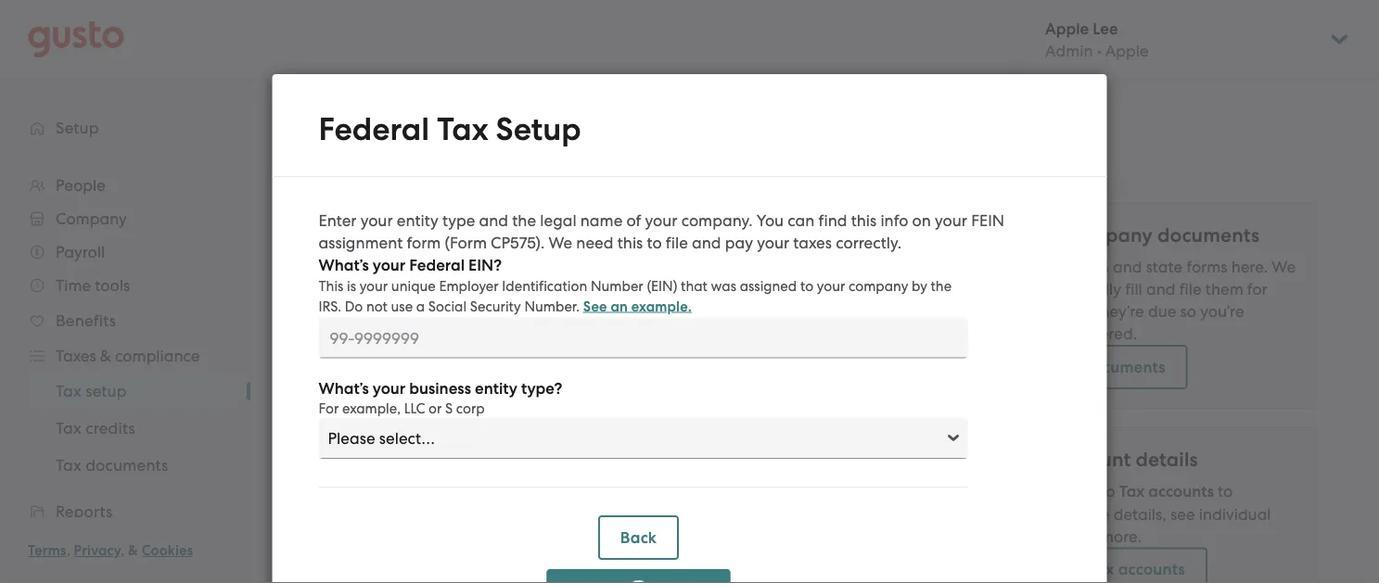 Task type: vqa. For each thing, say whether or not it's contained in the screenshot.
the 5pm
no



Task type: describe. For each thing, give the bounding box(es) containing it.
covered.
[[1075, 325, 1137, 343]]

was
[[711, 278, 736, 294]]

your company documents
[[1020, 224, 1260, 247]]

what's for what's your business entity type? for example, llc or s corp
[[319, 379, 369, 398]]

your right of
[[645, 211, 677, 230]]

cookies
[[142, 543, 193, 559]]

by
[[912, 278, 927, 294]]

entity inside enter your entity type and the legal name of your company. you can find this info on your fein assignment form (form cp575). we need this to file and pay your taxes correctly.
[[397, 211, 438, 230]]

What's your Federal EIN? text field
[[319, 318, 968, 358]]

number
[[591, 278, 643, 294]]

terms , privacy , & cookies
[[28, 543, 193, 559]]

cookies button
[[142, 540, 193, 562]]

individual
[[1199, 505, 1271, 524]]

fill
[[1125, 280, 1142, 299]]

your inside what's your business entity type? for example, llc or s corp
[[373, 379, 405, 398]]

s
[[445, 401, 453, 417]]

automatically
[[1020, 280, 1121, 299]]

you're
[[1200, 302, 1244, 321]]

company.
[[681, 211, 753, 230]]

what's your federal ein?
[[319, 256, 502, 275]]

they're
[[1095, 302, 1144, 321]]

need
[[576, 234, 614, 252]]

forms
[[1187, 258, 1227, 276]]

deposit
[[371, 316, 427, 335]]

assigned
[[740, 278, 797, 294]]

form
[[407, 234, 441, 252]]

account
[[1057, 448, 1131, 472]]

security
[[470, 298, 521, 314]]

for
[[1247, 280, 1268, 299]]

this
[[319, 278, 343, 294]]

1 vertical spatial federal tax setup
[[315, 204, 512, 232]]

legal
[[540, 211, 576, 230]]

see for see an example.
[[583, 298, 607, 315]]

cp575).
[[491, 234, 545, 252]]

irs
[[1087, 258, 1109, 276]]

type
[[442, 211, 475, 230]]

2 , from the left
[[121, 543, 125, 559]]

assignment
[[319, 234, 403, 252]]

over
[[1064, 482, 1096, 501]]

see an example. button
[[583, 295, 692, 318]]

your right on
[[935, 211, 967, 230]]

more.
[[1100, 527, 1142, 546]]

deposit schedule
[[371, 316, 498, 335]]

1 vertical spatial documents
[[1083, 358, 1166, 377]]

this is your unique employer identification number (ein) that was assigned to your company by the irs. do not use a social security number.
[[319, 278, 952, 314]]

fein
[[971, 211, 1004, 230]]

manage
[[1020, 505, 1082, 524]]

here.
[[1231, 258, 1268, 276]]

your up assignment
[[360, 211, 393, 230]]

back
[[620, 528, 657, 547]]

a
[[416, 298, 425, 314]]

tax inside federal tax setup document
[[437, 111, 488, 148]]

the inside the to manage the details, see individual taxes, and more.
[[1086, 505, 1110, 524]]

federal tax setup inside document
[[319, 111, 581, 148]]

do
[[345, 298, 363, 314]]

employer
[[439, 278, 499, 294]]

privacy
[[74, 543, 121, 559]]

we inside see your irs and state forms here. we automatically fill and file them for you when they're due so you're always covered.
[[1272, 258, 1296, 276]]

tax inside go to tax accounts button
[[1088, 560, 1114, 579]]

see your irs and state forms here. we automatically fill and file them for you when they're due so you're always covered.
[[1020, 258, 1296, 343]]

tax setup
[[315, 135, 455, 173]]

see
[[1170, 505, 1195, 524]]

see an example.
[[583, 298, 692, 315]]

view documents link
[[1020, 345, 1188, 390]]

federal ein
[[414, 242, 498, 261]]

and inside the to manage the details, see individual taxes, and more.
[[1067, 527, 1096, 546]]

and up ein
[[479, 211, 508, 230]]

info
[[881, 211, 908, 230]]

your down taxes
[[817, 278, 845, 294]]

semiweekly
[[512, 316, 598, 335]]

type
[[463, 279, 498, 298]]

enter
[[319, 211, 357, 230]]

your down you
[[757, 234, 789, 252]]

and up fill
[[1113, 258, 1142, 276]]

to manage the details, see individual taxes, and more.
[[1020, 482, 1271, 546]]

unique
[[391, 278, 436, 294]]

see for see your irs and state forms here. we automatically fill and file them for you when they're due so you're always covered.
[[1020, 258, 1047, 276]]

due
[[1148, 302, 1176, 321]]

setup
[[374, 135, 455, 173]]

company type
[[388, 279, 498, 298]]

(form
[[445, 234, 487, 252]]

n/a for company type
[[512, 279, 541, 298]]

head
[[1020, 482, 1061, 501]]

0 vertical spatial this
[[851, 211, 877, 230]]

example.
[[631, 298, 692, 315]]

ein
[[473, 242, 498, 261]]

setup inside federal tax setup document
[[496, 111, 581, 148]]

tax up head
[[1020, 448, 1052, 472]]

schedule
[[431, 316, 498, 335]]

your inside see your irs and state forms here. we automatically fill and file them for you when they're due so you're always covered.
[[1051, 258, 1083, 276]]

company
[[388, 279, 459, 298]]

0 horizontal spatial this
[[617, 234, 643, 252]]

details
[[1136, 448, 1198, 472]]

llc
[[404, 401, 425, 417]]

to inside head over to tax accounts
[[1100, 482, 1115, 501]]



Task type: locate. For each thing, give the bounding box(es) containing it.
loading… image
[[627, 581, 650, 583]]

to inside button
[[1069, 560, 1084, 579]]

what's your business entity type? for example, llc or s corp
[[319, 379, 562, 417]]

to inside this is your unique employer identification number (ein) that was assigned to your company by the irs. do not use a social security number.
[[800, 278, 813, 294]]

irs.
[[319, 298, 341, 314]]

your up "not"
[[360, 278, 388, 294]]

0 horizontal spatial the
[[512, 211, 536, 230]]

always
[[1020, 325, 1071, 343]]

federal tax setup
[[319, 111, 581, 148], [315, 204, 512, 232]]

is
[[347, 278, 356, 294]]

corp
[[456, 401, 485, 417]]

0 vertical spatial entity
[[397, 211, 438, 230]]

entity up corp
[[475, 379, 517, 398]]

accounts
[[1148, 482, 1214, 501], [1118, 560, 1185, 579]]

go
[[1042, 560, 1065, 579]]

documents
[[1157, 224, 1260, 247], [1083, 358, 1166, 377]]

what's up is
[[319, 256, 369, 275]]

you
[[1020, 302, 1047, 321]]

0 vertical spatial setup
[[496, 111, 581, 148]]

see inside popup button
[[583, 298, 607, 315]]

1 horizontal spatial this
[[851, 211, 877, 230]]

go to tax accounts
[[1042, 560, 1185, 579]]

the down over
[[1086, 505, 1110, 524]]

that
[[681, 278, 708, 294]]

we
[[548, 234, 572, 252], [1272, 258, 1296, 276]]

2 n/a from the top
[[512, 279, 541, 298]]

find
[[819, 211, 847, 230]]

see down "your"
[[1020, 258, 1047, 276]]

n/a up 'identification'
[[512, 242, 541, 261]]

this up correctly. on the right
[[851, 211, 877, 230]]

go to tax accounts button
[[1020, 548, 1207, 583]]

0 vertical spatial company
[[1067, 224, 1153, 247]]

accounts down the 'more.'
[[1118, 560, 1185, 579]]

name
[[580, 211, 623, 230]]

or
[[429, 401, 442, 417]]

documents up forms
[[1157, 224, 1260, 247]]

&
[[128, 543, 138, 559]]

tax account details
[[1020, 448, 1198, 472]]

to right go
[[1069, 560, 1084, 579]]

company inside this is your unique employer identification number (ein) that was assigned to your company by the irs. do not use a social security number.
[[849, 278, 908, 294]]

documents down covered.
[[1083, 358, 1166, 377]]

the
[[512, 211, 536, 230], [931, 278, 952, 294], [1086, 505, 1110, 524]]

use
[[391, 298, 413, 314]]

taxes
[[793, 234, 832, 252]]

your up unique
[[373, 256, 405, 275]]

setup
[[496, 111, 581, 148], [448, 204, 512, 232]]

company up irs
[[1067, 224, 1153, 247]]

them
[[1206, 280, 1243, 299]]

1 vertical spatial accounts
[[1118, 560, 1185, 579]]

view documents
[[1042, 358, 1166, 377]]

head over to tax accounts
[[1020, 482, 1214, 501]]

the inside enter your entity type and the legal name of your company. you can find this info on your fein assignment form (form cp575). we need this to file and pay your taxes correctly.
[[512, 211, 536, 230]]

view
[[1042, 358, 1079, 377]]

your
[[1020, 224, 1062, 247]]

what's inside what's your business entity type? for example, llc or s corp
[[319, 379, 369, 398]]

1 vertical spatial setup
[[448, 204, 512, 232]]

, left &
[[121, 543, 125, 559]]

1 horizontal spatial file
[[1179, 280, 1202, 299]]

pay
[[725, 234, 753, 252]]

business
[[409, 379, 471, 398]]

tax
[[437, 111, 488, 148], [315, 135, 366, 173], [404, 204, 442, 232], [1020, 448, 1052, 472], [1119, 482, 1145, 501], [1088, 560, 1114, 579]]

what's up for
[[319, 379, 369, 398]]

1 horizontal spatial we
[[1272, 258, 1296, 276]]

we inside enter your entity type and the legal name of your company. you can find this info on your fein assignment form (form cp575). we need this to file and pay your taxes correctly.
[[548, 234, 572, 252]]

0 vertical spatial accounts
[[1148, 482, 1214, 501]]

this
[[851, 211, 877, 230], [617, 234, 643, 252]]

0 vertical spatial the
[[512, 211, 536, 230]]

, left privacy link
[[66, 543, 70, 559]]

0 horizontal spatial file
[[666, 234, 688, 252]]

when
[[1051, 302, 1091, 321]]

the up cp575).
[[512, 211, 536, 230]]

1 vertical spatial we
[[1272, 258, 1296, 276]]

0 vertical spatial file
[[666, 234, 688, 252]]

1 horizontal spatial company
[[1067, 224, 1153, 247]]

see inside see your irs and state forms here. we automatically fill and file them for you when they're due so you're always covered.
[[1020, 258, 1047, 276]]

0 vertical spatial see
[[1020, 258, 1047, 276]]

1 what's from the top
[[319, 256, 369, 275]]

1 horizontal spatial the
[[931, 278, 952, 294]]

terms link
[[28, 543, 66, 559]]

enter your entity type and the legal name of your company. you can find this info on your fein assignment form (form cp575). we need this to file and pay your taxes correctly.
[[319, 211, 1004, 252]]

type?
[[521, 379, 562, 398]]

accounts inside button
[[1118, 560, 1185, 579]]

on
[[912, 211, 931, 230]]

file
[[666, 234, 688, 252], [1179, 280, 1202, 299]]

entity inside what's your business entity type? for example, llc or s corp
[[475, 379, 517, 398]]

to right over
[[1100, 482, 1115, 501]]

terms
[[28, 543, 66, 559]]

0 horizontal spatial see
[[583, 298, 607, 315]]

file inside see your irs and state forms here. we automatically fill and file them for you when they're due so you're always covered.
[[1179, 280, 1202, 299]]

details,
[[1114, 505, 1166, 524]]

number.
[[524, 298, 580, 314]]

(ein)
[[647, 278, 677, 294]]

1 vertical spatial entity
[[475, 379, 517, 398]]

federal tax setup up "form"
[[315, 204, 512, 232]]

federal tax setup document
[[272, 74, 1107, 583]]

example,
[[342, 401, 401, 417]]

1 vertical spatial file
[[1179, 280, 1202, 299]]

of
[[626, 211, 641, 230]]

file inside enter your entity type and the legal name of your company. you can find this info on your fein assignment form (form cp575). we need this to file and pay your taxes correctly.
[[666, 234, 688, 252]]

0 vertical spatial n/a
[[512, 242, 541, 261]]

1 n/a from the top
[[512, 242, 541, 261]]

so
[[1180, 302, 1196, 321]]

1 vertical spatial n/a
[[512, 279, 541, 298]]

your up automatically
[[1051, 258, 1083, 276]]

2 vertical spatial the
[[1086, 505, 1110, 524]]

account menu element
[[1021, 0, 1351, 79]]

2 what's from the top
[[319, 379, 369, 398]]

correctly.
[[836, 234, 902, 252]]

to inside enter your entity type and the legal name of your company. you can find this info on your fein assignment form (form cp575). we need this to file and pay your taxes correctly.
[[647, 234, 662, 252]]

0 vertical spatial what's
[[319, 256, 369, 275]]

n/a for federal ein
[[512, 242, 541, 261]]

an
[[611, 298, 628, 315]]

the inside this is your unique employer identification number (ein) that was assigned to your company by the irs. do not use a social security number.
[[931, 278, 952, 294]]

0 horizontal spatial ,
[[66, 543, 70, 559]]

and down company.
[[692, 234, 721, 252]]

0 vertical spatial federal tax setup
[[319, 111, 581, 148]]

n/a up number.
[[512, 279, 541, 298]]

file up (ein)
[[666, 234, 688, 252]]

0 vertical spatial we
[[548, 234, 572, 252]]

we right the here.
[[1272, 258, 1296, 276]]

1 horizontal spatial see
[[1020, 258, 1047, 276]]

federal tax setup up type
[[319, 111, 581, 148]]

and up due
[[1146, 280, 1176, 299]]

to up individual
[[1218, 482, 1233, 501]]

see left an
[[583, 298, 607, 315]]

privacy link
[[74, 543, 121, 559]]

company
[[1067, 224, 1153, 247], [849, 278, 908, 294]]

1 vertical spatial company
[[849, 278, 908, 294]]

1 vertical spatial see
[[583, 298, 607, 315]]

state
[[1146, 258, 1183, 276]]

0 horizontal spatial entity
[[397, 211, 438, 230]]

1 vertical spatial what's
[[319, 379, 369, 398]]

2 horizontal spatial the
[[1086, 505, 1110, 524]]

home image
[[28, 21, 124, 58]]

we down legal
[[548, 234, 572, 252]]

this down of
[[617, 234, 643, 252]]

to up (ein)
[[647, 234, 662, 252]]

1 horizontal spatial entity
[[475, 379, 517, 398]]

and
[[479, 211, 508, 230], [692, 234, 721, 252], [1113, 258, 1142, 276], [1146, 280, 1176, 299], [1067, 527, 1096, 546]]

what's
[[319, 256, 369, 275], [319, 379, 369, 398]]

can
[[788, 211, 815, 230]]

1 vertical spatial the
[[931, 278, 952, 294]]

0 horizontal spatial we
[[548, 234, 572, 252]]

tax up enter
[[315, 135, 366, 173]]

to right assigned
[[800, 278, 813, 294]]

back button
[[598, 516, 679, 560]]

tax down the 'more.'
[[1088, 560, 1114, 579]]

tax up "form"
[[404, 204, 442, 232]]

0 horizontal spatial company
[[849, 278, 908, 294]]

social
[[428, 298, 467, 314]]

tax up details,
[[1119, 482, 1145, 501]]

1 vertical spatial this
[[617, 234, 643, 252]]

entity
[[397, 211, 438, 230], [475, 379, 517, 398]]

0 vertical spatial documents
[[1157, 224, 1260, 247]]

identification
[[502, 278, 587, 294]]

not
[[366, 298, 388, 314]]

and down manage
[[1067, 527, 1096, 546]]

entity up "form"
[[397, 211, 438, 230]]

1 , from the left
[[66, 543, 70, 559]]

what's for what's your federal ein?
[[319, 256, 369, 275]]

file up so
[[1179, 280, 1202, 299]]

your up example,
[[373, 379, 405, 398]]

taxes,
[[1020, 527, 1063, 546]]

1 horizontal spatial ,
[[121, 543, 125, 559]]

tax up type
[[437, 111, 488, 148]]

accounts up see
[[1148, 482, 1214, 501]]

for
[[319, 401, 339, 417]]

to inside the to manage the details, see individual taxes, and more.
[[1218, 482, 1233, 501]]

the right by
[[931, 278, 952, 294]]

,
[[66, 543, 70, 559], [121, 543, 125, 559]]

company left by
[[849, 278, 908, 294]]



